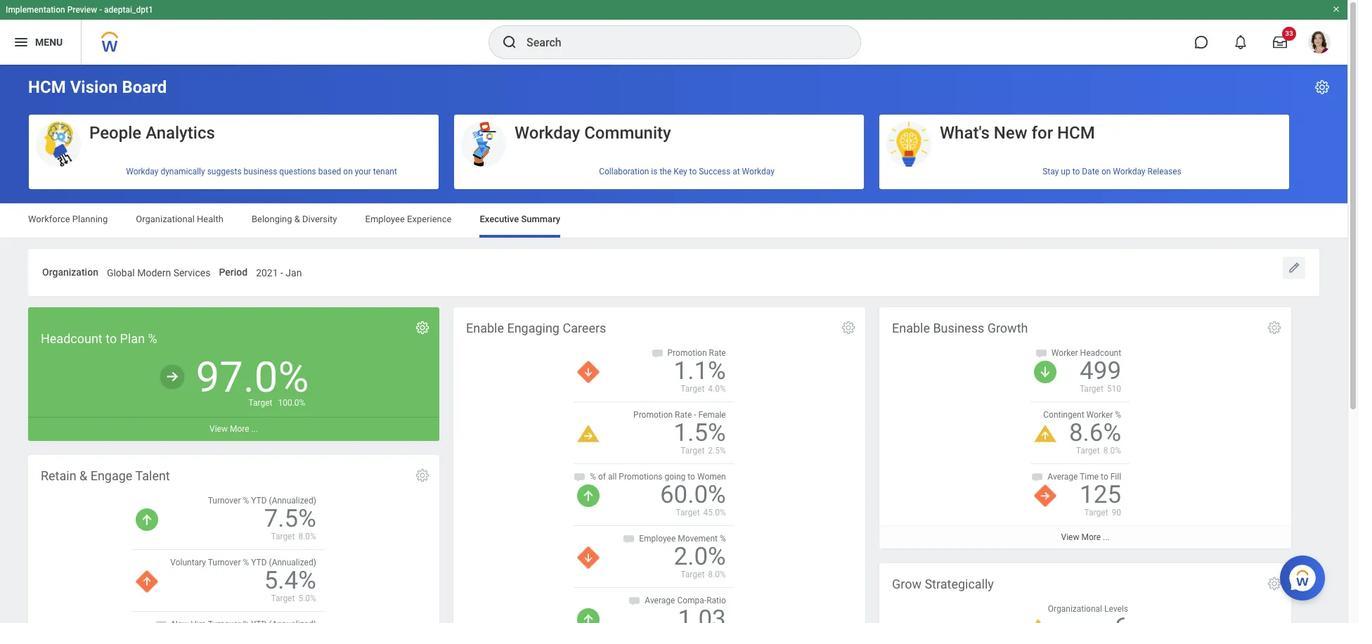 Task type: locate. For each thing, give the bounding box(es) containing it.
organizational
[[136, 214, 195, 224], [1049, 604, 1103, 614]]

target left 4.0%
[[681, 384, 705, 394]]

view for the rightmost the view more ... link
[[1062, 533, 1080, 543]]

workday dynamically suggests business questions based on your tenant
[[126, 166, 397, 176]]

0 horizontal spatial more
[[230, 424, 249, 434]]

1 vertical spatial view
[[1062, 533, 1080, 543]]

0 horizontal spatial neutral warning image
[[578, 426, 600, 442]]

rate for promotion rate - female
[[675, 410, 692, 420]]

0 horizontal spatial organizational
[[136, 214, 195, 224]]

employee left the experience
[[365, 214, 405, 224]]

more for the rightmost the view more ... link
[[1082, 533, 1102, 543]]

8.0% for 8.6%
[[1104, 446, 1122, 456]]

1 vertical spatial (annualized)
[[269, 558, 316, 568]]

1 horizontal spatial -
[[281, 267, 283, 279]]

rate
[[709, 348, 726, 358], [675, 410, 692, 420]]

tab list containing workforce planning
[[14, 204, 1334, 238]]

promotion for promotion rate - female
[[634, 410, 673, 420]]

target inside 7.5% target 8.0%
[[271, 532, 295, 542]]

0 vertical spatial up good image
[[136, 508, 158, 531]]

hcm
[[28, 77, 66, 97], [1058, 123, 1096, 143]]

target left "5.0%"
[[271, 594, 295, 604]]

employee movement %
[[640, 534, 726, 544]]

headcount up 510
[[1081, 348, 1122, 358]]

2 vertical spatial -
[[694, 410, 697, 420]]

2 horizontal spatial 8.0%
[[1104, 446, 1122, 456]]

neutral warning image up of
[[578, 426, 600, 442]]

% right plan in the bottom of the page
[[148, 331, 157, 346]]

0 vertical spatial view
[[210, 424, 228, 434]]

view more ... down 97.0% target 100.0%
[[210, 424, 258, 434]]

average time to fill
[[1048, 472, 1122, 482]]

employee left movement on the bottom of the page
[[640, 534, 676, 544]]

neutral warning image inside organizational levels button
[[1028, 620, 1050, 623]]

0 vertical spatial organizational
[[136, 214, 195, 224]]

target inside 2.0% target 8.0%
[[681, 570, 705, 580]]

organizational for organizational levels
[[1049, 604, 1103, 614]]

0 horizontal spatial up good image
[[136, 508, 158, 531]]

1 horizontal spatial up good image
[[578, 609, 600, 623]]

0 vertical spatial neutral warning image
[[578, 426, 600, 442]]

% of all promotions going to women
[[590, 472, 726, 482]]

0 vertical spatial (annualized)
[[269, 496, 316, 506]]

target inside 8.6% target 8.0%
[[1077, 446, 1101, 456]]

view down 97.0% target 100.0%
[[210, 424, 228, 434]]

workforce
[[28, 214, 70, 224]]

1 horizontal spatial ...
[[1104, 533, 1110, 543]]

1 vertical spatial hcm
[[1058, 123, 1096, 143]]

...
[[251, 424, 258, 434], [1104, 533, 1110, 543]]

headcount left plan in the bottom of the page
[[41, 331, 103, 346]]

- for promotion
[[694, 410, 697, 420]]

belonging
[[252, 214, 292, 224]]

up good image down down bad icon
[[578, 609, 600, 623]]

0 vertical spatial average
[[1048, 472, 1079, 482]]

enable left engaging
[[466, 321, 504, 335]]

employee inside enable engaging careers element
[[640, 534, 676, 544]]

1 horizontal spatial &
[[295, 214, 300, 224]]

organizational inside tab list
[[136, 214, 195, 224]]

to left plan in the bottom of the page
[[106, 331, 117, 346]]

up good image
[[578, 485, 600, 507]]

hcm right for
[[1058, 123, 1096, 143]]

0 vertical spatial employee
[[365, 214, 405, 224]]

0 vertical spatial turnover
[[208, 496, 241, 506]]

belonging & diversity
[[252, 214, 337, 224]]

8.0% inside 8.6% target 8.0%
[[1104, 446, 1122, 456]]

target inside 97.0% target 100.0%
[[249, 398, 273, 408]]

target up compa- at bottom
[[681, 570, 705, 580]]

board
[[122, 77, 167, 97]]

1 horizontal spatial on
[[1102, 166, 1112, 176]]

target inside 499 target 510
[[1080, 384, 1104, 394]]

1 vertical spatial neutral warning image
[[1028, 620, 1050, 623]]

1 vertical spatial up good image
[[578, 609, 600, 623]]

1 enable from the left
[[466, 321, 504, 335]]

tab list
[[14, 204, 1334, 238]]

hcm inside button
[[1058, 123, 1096, 143]]

97.0% main content
[[0, 65, 1348, 623]]

8.0%
[[1104, 446, 1122, 456], [299, 532, 316, 542], [709, 570, 726, 580]]

view up grow strategically element
[[1062, 533, 1080, 543]]

target for 2.0%
[[681, 570, 705, 580]]

target inside 1.5% target 2.5%
[[681, 446, 705, 456]]

neutral warning image for promotion rate - female
[[578, 426, 600, 442]]

talent
[[135, 468, 170, 483]]

view more ... link down 90 at bottom right
[[880, 526, 1292, 549]]

0 horizontal spatial enable
[[466, 321, 504, 335]]

enable engaging careers
[[466, 321, 607, 335]]

organizational left levels
[[1049, 604, 1103, 614]]

enable for 499
[[893, 321, 931, 335]]

1 horizontal spatial organizational
[[1049, 604, 1103, 614]]

0 horizontal spatial &
[[80, 468, 87, 483]]

1 turnover from the top
[[208, 496, 241, 506]]

enable for 1.1%
[[466, 321, 504, 335]]

hcm down menu
[[28, 77, 66, 97]]

1 vertical spatial worker
[[1087, 410, 1114, 420]]

global
[[107, 267, 135, 279]]

target inside 125 target 90
[[1085, 508, 1109, 518]]

worker down 510
[[1087, 410, 1114, 420]]

implementation
[[6, 5, 65, 15]]

33 button
[[1265, 27, 1297, 58]]

promotion
[[668, 348, 707, 358], [634, 410, 673, 420]]

0 vertical spatial ytd
[[251, 496, 267, 506]]

target up time
[[1077, 446, 1101, 456]]

target left 90 at bottom right
[[1085, 508, 1109, 518]]

more down 125 target 90 in the right bottom of the page
[[1082, 533, 1102, 543]]

2 on from the left
[[1102, 166, 1112, 176]]

target inside the 1.1% target 4.0%
[[681, 384, 705, 394]]

1 horizontal spatial 8.0%
[[709, 570, 726, 580]]

0 vertical spatial ...
[[251, 424, 258, 434]]

1 vertical spatial employee
[[640, 534, 676, 544]]

key
[[674, 166, 688, 176]]

employee for employee experience
[[365, 214, 405, 224]]

1 vertical spatial view more ... link
[[880, 526, 1292, 549]]

target for 7.5%
[[271, 532, 295, 542]]

0 vertical spatial headcount
[[41, 331, 103, 346]]

0 vertical spatial &
[[295, 214, 300, 224]]

people
[[89, 123, 142, 143]]

target up employee movement %
[[676, 508, 700, 518]]

global modern services
[[107, 267, 211, 279]]

1 vertical spatial 8.0%
[[299, 532, 316, 542]]

1 horizontal spatial hcm
[[1058, 123, 1096, 143]]

2 (annualized) from the top
[[269, 558, 316, 568]]

1 vertical spatial rate
[[675, 410, 692, 420]]

0 horizontal spatial hcm
[[28, 77, 66, 97]]

up good image
[[136, 508, 158, 531], [578, 609, 600, 623]]

average inside enable business growth element
[[1048, 472, 1079, 482]]

community
[[585, 123, 672, 143]]

5.4%
[[264, 566, 316, 595]]

1 horizontal spatial view more ...
[[1062, 533, 1110, 543]]

view inside enable business growth element
[[1062, 533, 1080, 543]]

enable left "business"
[[893, 321, 931, 335]]

- right preview
[[99, 5, 102, 15]]

2 enable from the left
[[893, 321, 931, 335]]

up good image inside 'average compa-ratio' button
[[578, 609, 600, 623]]

to right the up
[[1073, 166, 1081, 176]]

1 vertical spatial average
[[645, 596, 676, 606]]

1 vertical spatial ...
[[1104, 533, 1110, 543]]

0 horizontal spatial -
[[99, 5, 102, 15]]

(annualized)
[[269, 496, 316, 506], [269, 558, 316, 568]]

ytd up 'voluntary turnover % ytd (annualized)'
[[251, 496, 267, 506]]

tenant
[[373, 166, 397, 176]]

45.0%
[[704, 508, 726, 518]]

1 vertical spatial view more ...
[[1062, 533, 1110, 543]]

97.0%
[[196, 352, 309, 402]]

8.0% up 5.4%
[[299, 532, 316, 542]]

- inside menu banner
[[99, 5, 102, 15]]

0 horizontal spatial view more ...
[[210, 424, 258, 434]]

1 vertical spatial -
[[281, 267, 283, 279]]

0 horizontal spatial rate
[[675, 410, 692, 420]]

promotion rate - female
[[634, 410, 726, 420]]

1 horizontal spatial average
[[1048, 472, 1079, 482]]

1 vertical spatial ytd
[[251, 558, 267, 568]]

1.5% target 2.5%
[[674, 419, 726, 456]]

target left the 100.0%
[[249, 398, 273, 408]]

-
[[99, 5, 102, 15], [281, 267, 283, 279], [694, 410, 697, 420]]

up good image down talent
[[136, 508, 158, 531]]

1.5%
[[674, 419, 726, 447]]

view more ... down 125 target 90 in the right bottom of the page
[[1062, 533, 1110, 543]]

to
[[690, 166, 697, 176], [1073, 166, 1081, 176], [106, 331, 117, 346], [688, 472, 696, 482], [1102, 472, 1109, 482]]

what's new for hcm
[[940, 123, 1096, 143]]

retain & engage talent element
[[28, 455, 440, 623]]

ytd down 7.5% target 8.0%
[[251, 558, 267, 568]]

questions
[[279, 166, 316, 176]]

0 vertical spatial view more ...
[[210, 424, 258, 434]]

- left jan at the left
[[281, 267, 283, 279]]

turnover up 'voluntary turnover % ytd (annualized)'
[[208, 496, 241, 506]]

0 horizontal spatial view
[[210, 424, 228, 434]]

date
[[1083, 166, 1100, 176]]

neutral warning image down organizational levels
[[1028, 620, 1050, 623]]

worker up down good icon
[[1052, 348, 1079, 358]]

target inside 60.0% target 45.0%
[[676, 508, 700, 518]]

- for implementation
[[99, 5, 102, 15]]

%
[[148, 331, 157, 346], [1116, 410, 1122, 420], [590, 472, 597, 482], [243, 496, 249, 506], [720, 534, 726, 544], [243, 558, 249, 568]]

menu banner
[[0, 0, 1348, 65]]

2 vertical spatial 8.0%
[[709, 570, 726, 580]]

& left diversity
[[295, 214, 300, 224]]

view more ... link down 97.0% target 100.0%
[[28, 417, 440, 441]]

organization element
[[107, 258, 211, 284]]

to right going
[[688, 472, 696, 482]]

rate for promotion rate
[[709, 348, 726, 358]]

1 vertical spatial more
[[1082, 533, 1102, 543]]

1 horizontal spatial rate
[[709, 348, 726, 358]]

view
[[210, 424, 228, 434], [1062, 533, 1080, 543]]

average
[[1048, 472, 1079, 482], [645, 596, 676, 606]]

close environment banner image
[[1333, 5, 1341, 13]]

target for 60.0%
[[676, 508, 700, 518]]

business
[[934, 321, 985, 335]]

0 horizontal spatial on
[[343, 166, 353, 176]]

time
[[1081, 472, 1100, 482]]

% inside enable business growth element
[[1116, 410, 1122, 420]]

average left compa- at bottom
[[645, 596, 676, 606]]

women
[[698, 472, 726, 482]]

1 horizontal spatial enable
[[893, 321, 931, 335]]

organizational left health
[[136, 214, 195, 224]]

0 vertical spatial worker
[[1052, 348, 1079, 358]]

employee inside tab list
[[365, 214, 405, 224]]

8.0% up ratio
[[709, 570, 726, 580]]

Global Modern Services text field
[[107, 259, 211, 283]]

enable engaging careers element
[[454, 307, 866, 623]]

on left your
[[343, 166, 353, 176]]

up
[[1062, 166, 1071, 176]]

2.0% target 8.0%
[[674, 543, 726, 580]]

configure this page image
[[1315, 79, 1332, 96]]

to inside enable business growth element
[[1102, 472, 1109, 482]]

employee
[[365, 214, 405, 224], [640, 534, 676, 544]]

stay up to date on workday releases
[[1043, 166, 1182, 176]]

0 vertical spatial more
[[230, 424, 249, 434]]

period element
[[256, 258, 302, 284]]

neutral warning image
[[578, 426, 600, 442], [1028, 620, 1050, 623]]

7.5% target 8.0%
[[264, 504, 316, 542]]

1 horizontal spatial view more ... link
[[880, 526, 1292, 549]]

average for average time to fill
[[1048, 472, 1079, 482]]

search image
[[502, 34, 518, 51]]

1 horizontal spatial employee
[[640, 534, 676, 544]]

period
[[219, 267, 248, 278]]

view more ... inside enable business growth element
[[1062, 533, 1110, 543]]

1 horizontal spatial view
[[1062, 533, 1080, 543]]

experience
[[407, 214, 452, 224]]

target inside 5.4% target 5.0%
[[271, 594, 295, 604]]

0 vertical spatial promotion
[[668, 348, 707, 358]]

2 horizontal spatial -
[[694, 410, 697, 420]]

1 vertical spatial organizational
[[1049, 604, 1103, 614]]

justify image
[[13, 34, 30, 51]]

planning
[[72, 214, 108, 224]]

strategically
[[925, 577, 995, 591]]

0 horizontal spatial worker
[[1052, 348, 1079, 358]]

to right key
[[690, 166, 697, 176]]

1 horizontal spatial worker
[[1087, 410, 1114, 420]]

0 vertical spatial rate
[[709, 348, 726, 358]]

turnover right voluntary
[[208, 558, 241, 568]]

of
[[599, 472, 606, 482]]

target for 499
[[1080, 384, 1104, 394]]

new
[[994, 123, 1028, 143]]

8.0% for 7.5%
[[299, 532, 316, 542]]

neutral good image
[[159, 364, 185, 390]]

- inside enable engaging careers element
[[694, 410, 697, 420]]

1 vertical spatial turnover
[[208, 558, 241, 568]]

up bad image
[[136, 570, 158, 593]]

1 vertical spatial headcount
[[1081, 348, 1122, 358]]

1 horizontal spatial headcount
[[1081, 348, 1122, 358]]

configure enable business growth image
[[1268, 320, 1283, 335]]

target down turnover % ytd (annualized) at left
[[271, 532, 295, 542]]

1 horizontal spatial more
[[1082, 533, 1102, 543]]

average inside button
[[645, 596, 676, 606]]

0 horizontal spatial view more ... link
[[28, 417, 440, 441]]

promotions
[[619, 472, 663, 482]]

& right retain
[[80, 468, 87, 483]]

0 horizontal spatial 8.0%
[[299, 532, 316, 542]]

worker
[[1052, 348, 1079, 358], [1087, 410, 1114, 420]]

average up the neutral bad image
[[1048, 472, 1079, 482]]

1 horizontal spatial neutral warning image
[[1028, 620, 1050, 623]]

... down 125 target 90 in the right bottom of the page
[[1104, 533, 1110, 543]]

- left female
[[694, 410, 697, 420]]

0 horizontal spatial employee
[[365, 214, 405, 224]]

people analytics
[[89, 123, 215, 143]]

... down 97.0% target 100.0%
[[251, 424, 258, 434]]

target for 125
[[1085, 508, 1109, 518]]

target left 2.5%
[[681, 446, 705, 456]]

0 horizontal spatial ...
[[251, 424, 258, 434]]

view more ...
[[210, 424, 258, 434], [1062, 533, 1110, 543]]

rate up 4.0%
[[709, 348, 726, 358]]

% down 510
[[1116, 410, 1122, 420]]

more for top the view more ... link
[[230, 424, 249, 434]]

target
[[681, 384, 705, 394], [1080, 384, 1104, 394], [249, 398, 273, 408], [681, 446, 705, 456], [1077, 446, 1101, 456], [676, 508, 700, 518], [1085, 508, 1109, 518], [271, 532, 295, 542], [681, 570, 705, 580], [271, 594, 295, 604]]

8.0% inside 7.5% target 8.0%
[[299, 532, 316, 542]]

on
[[343, 166, 353, 176], [1102, 166, 1112, 176]]

0 vertical spatial 8.0%
[[1104, 446, 1122, 456]]

more down 97.0% target 100.0%
[[230, 424, 249, 434]]

1 vertical spatial &
[[80, 468, 87, 483]]

profile logan mcneil image
[[1309, 31, 1332, 56]]

0 vertical spatial -
[[99, 5, 102, 15]]

target left 510
[[1080, 384, 1104, 394]]

2 ytd from the top
[[251, 558, 267, 568]]

0 horizontal spatial average
[[645, 596, 676, 606]]

average compa-ratio button
[[574, 588, 745, 623]]

to left fill
[[1102, 472, 1109, 482]]

configure enable engaging careers image
[[841, 320, 857, 335]]

stay up to date on workday releases link
[[880, 161, 1290, 182]]

organizational inside button
[[1049, 604, 1103, 614]]

8.0% up fill
[[1104, 446, 1122, 456]]

headcount
[[41, 331, 103, 346], [1081, 348, 1122, 358]]

7.5%
[[264, 504, 316, 533]]

jan
[[286, 267, 302, 279]]

organizational for organizational health
[[136, 214, 195, 224]]

rate left female
[[675, 410, 692, 420]]

plan
[[120, 331, 145, 346]]

on right date
[[1102, 166, 1112, 176]]

1 vertical spatial promotion
[[634, 410, 673, 420]]

more inside enable business growth element
[[1082, 533, 1102, 543]]



Task type: describe. For each thing, give the bounding box(es) containing it.
edit image
[[1288, 261, 1302, 275]]

implementation preview -   adeptai_dpt1
[[6, 5, 153, 15]]

voluntary
[[170, 558, 206, 568]]

4.0%
[[709, 384, 726, 394]]

what's
[[940, 123, 990, 143]]

90
[[1113, 508, 1122, 518]]

target for 1.5%
[[681, 446, 705, 456]]

to inside enable engaging careers element
[[688, 472, 696, 482]]

organizational levels button
[[1024, 603, 1148, 623]]

33
[[1286, 30, 1294, 37]]

down bad image
[[578, 361, 600, 383]]

collaboration is the key to success at workday
[[599, 166, 775, 176]]

success
[[699, 166, 731, 176]]

60.0%
[[660, 481, 726, 509]]

configure retain & engage talent image
[[415, 468, 430, 483]]

target for 1.1%
[[681, 384, 705, 394]]

125
[[1081, 481, 1122, 509]]

average for average compa-ratio
[[645, 596, 676, 606]]

organization
[[42, 267, 98, 278]]

- inside text box
[[281, 267, 283, 279]]

employee for employee movement %
[[640, 534, 676, 544]]

8.0% inside 2.0% target 8.0%
[[709, 570, 726, 580]]

menu button
[[0, 20, 81, 65]]

8.6% target 8.0%
[[1070, 419, 1122, 456]]

modern
[[137, 267, 171, 279]]

organizational health
[[136, 214, 224, 224]]

compa-
[[678, 596, 707, 606]]

releases
[[1148, 166, 1182, 176]]

2021 - jan
[[256, 267, 302, 279]]

your
[[355, 166, 371, 176]]

is
[[652, 166, 658, 176]]

female
[[699, 410, 726, 420]]

& for retain
[[80, 468, 87, 483]]

97.0% target 100.0%
[[196, 352, 309, 408]]

headcount to plan %
[[41, 331, 157, 346]]

dynamically
[[161, 166, 205, 176]]

5.4% target 5.0%
[[264, 566, 316, 604]]

neutral bad image
[[1035, 485, 1057, 507]]

for
[[1032, 123, 1054, 143]]

enable business growth
[[893, 321, 1029, 335]]

growth
[[988, 321, 1029, 335]]

careers
[[563, 321, 607, 335]]

% left of
[[590, 472, 597, 482]]

view for top the view more ... link
[[210, 424, 228, 434]]

hcm vision board
[[28, 77, 167, 97]]

... inside enable business growth element
[[1104, 533, 1110, 543]]

0 vertical spatial view more ... link
[[28, 417, 440, 441]]

configure grow strategically image
[[1268, 576, 1283, 591]]

at
[[733, 166, 740, 176]]

workday community
[[515, 123, 672, 143]]

based
[[318, 166, 341, 176]]

target for 8.6%
[[1077, 446, 1101, 456]]

executive summary
[[480, 214, 561, 224]]

510
[[1108, 384, 1122, 394]]

2021
[[256, 267, 278, 279]]

summary
[[522, 214, 561, 224]]

stay
[[1043, 166, 1060, 176]]

configure image
[[415, 320, 430, 335]]

1 ytd from the top
[[251, 496, 267, 506]]

2.0%
[[674, 543, 726, 571]]

1 on from the left
[[343, 166, 353, 176]]

preview
[[67, 5, 97, 15]]

2021 - Jan text field
[[256, 259, 302, 283]]

going
[[665, 472, 686, 482]]

2.5%
[[709, 446, 726, 456]]

100.0%
[[278, 398, 306, 408]]

60.0% target 45.0%
[[660, 481, 726, 518]]

what's new for hcm button
[[880, 115, 1290, 168]]

grow strategically element
[[880, 563, 1292, 623]]

collaboration is the key to success at workday link
[[454, 161, 864, 182]]

8.6%
[[1070, 419, 1122, 447]]

executive
[[480, 214, 519, 224]]

analytics
[[146, 123, 215, 143]]

0 vertical spatial hcm
[[28, 77, 66, 97]]

retain & engage talent
[[41, 468, 170, 483]]

workforce planning
[[28, 214, 108, 224]]

1.1% target 4.0%
[[674, 357, 726, 394]]

neutral warning image for organizational levels
[[1028, 620, 1050, 623]]

workday dynamically suggests business questions based on your tenant link
[[29, 161, 439, 182]]

2 turnover from the top
[[208, 558, 241, 568]]

1 (annualized) from the top
[[269, 496, 316, 506]]

0 horizontal spatial headcount
[[41, 331, 103, 346]]

contingent worker %
[[1044, 410, 1122, 420]]

125 target 90
[[1081, 481, 1122, 518]]

down good image
[[1035, 361, 1057, 383]]

% left 5.4%
[[243, 558, 249, 568]]

engaging
[[507, 321, 560, 335]]

1.1%
[[674, 357, 726, 385]]

target for 97.0%
[[249, 398, 273, 408]]

tab list inside 97.0% main content
[[14, 204, 1334, 238]]

% left the 7.5%
[[243, 496, 249, 506]]

organizational levels
[[1049, 604, 1129, 614]]

average compa-ratio
[[645, 596, 726, 606]]

engage
[[91, 468, 133, 483]]

diversity
[[302, 214, 337, 224]]

499
[[1081, 357, 1122, 385]]

the
[[660, 166, 672, 176]]

inbox large image
[[1274, 35, 1288, 49]]

employee experience
[[365, 214, 452, 224]]

up warning image
[[1035, 426, 1057, 442]]

ratio
[[707, 596, 726, 606]]

& for belonging
[[295, 214, 300, 224]]

target for 5.4%
[[271, 594, 295, 604]]

Search Workday  search field
[[527, 27, 832, 58]]

collaboration
[[599, 166, 650, 176]]

promotion for promotion rate
[[668, 348, 707, 358]]

business
[[244, 166, 277, 176]]

workday inside button
[[515, 123, 580, 143]]

5.0%
[[299, 594, 316, 604]]

enable business growth element
[[880, 307, 1292, 549]]

down bad image
[[578, 547, 600, 569]]

turnover % ytd (annualized)
[[208, 496, 316, 506]]

headcount inside enable business growth element
[[1081, 348, 1122, 358]]

health
[[197, 214, 224, 224]]

notifications large image
[[1234, 35, 1249, 49]]

% right movement on the bottom of the page
[[720, 534, 726, 544]]

levels
[[1105, 604, 1129, 614]]



Task type: vqa. For each thing, say whether or not it's contained in the screenshot.


